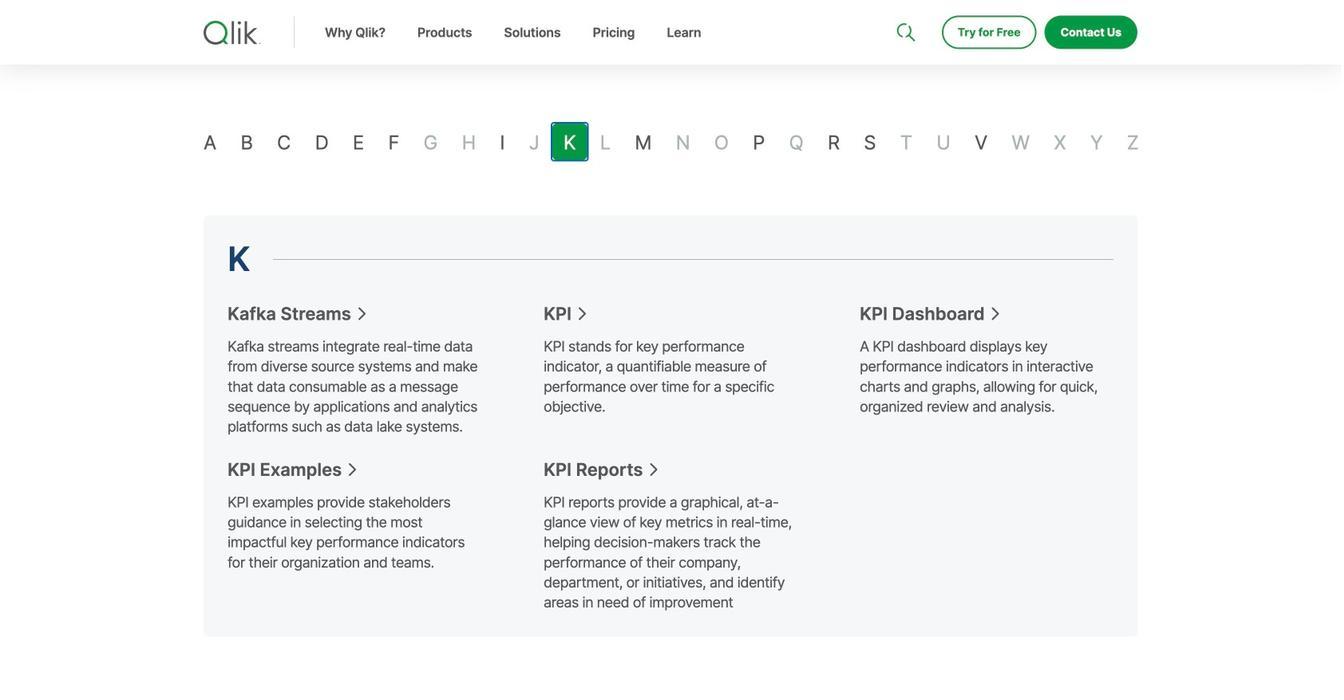 Task type: describe. For each thing, give the bounding box(es) containing it.
qlik image
[[204, 21, 261, 45]]



Task type: locate. For each thing, give the bounding box(es) containing it.
support image
[[898, 0, 911, 13]]

login image
[[1087, 0, 1099, 13]]



Task type: vqa. For each thing, say whether or not it's contained in the screenshot.
qlik image
yes



